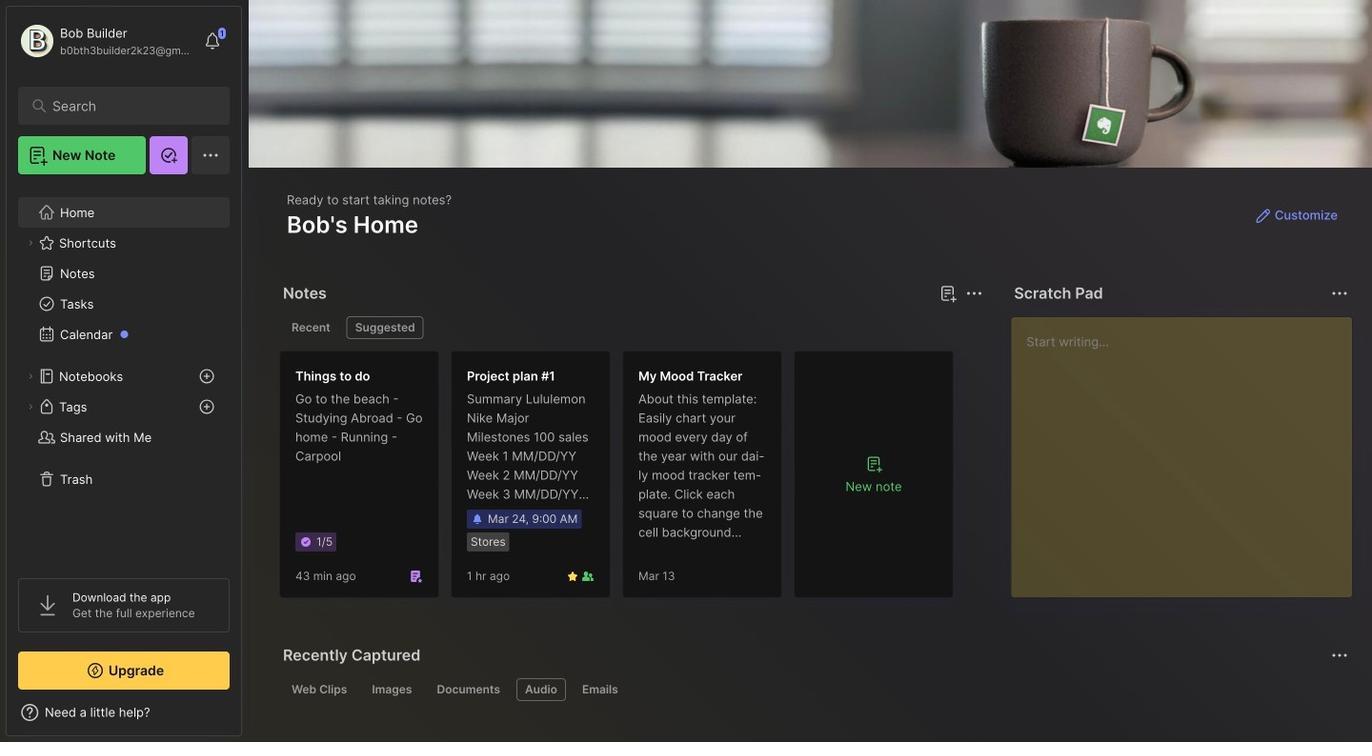 Task type: describe. For each thing, give the bounding box(es) containing it.
expand tags image
[[25, 401, 36, 413]]

Account field
[[18, 22, 194, 60]]

2 tab list from the top
[[283, 679, 1346, 702]]

click to collapse image
[[241, 707, 255, 730]]

1 tab list from the top
[[283, 317, 980, 339]]

Start writing… text field
[[1027, 317, 1352, 582]]

2 more actions field from the left
[[1327, 280, 1354, 307]]

Search text field
[[52, 97, 204, 115]]

WHAT'S NEW field
[[7, 698, 241, 728]]



Task type: locate. For each thing, give the bounding box(es) containing it.
expand notebooks image
[[25, 371, 36, 382]]

main element
[[0, 0, 248, 743]]

1 more actions field from the left
[[961, 280, 988, 307]]

more actions image
[[963, 282, 986, 305]]

none search field inside main element
[[52, 94, 204, 117]]

0 vertical spatial tab list
[[283, 317, 980, 339]]

tree inside main element
[[7, 186, 241, 562]]

1 vertical spatial tab list
[[283, 679, 1346, 702]]

tab list
[[283, 317, 980, 339], [283, 679, 1346, 702]]

tree
[[7, 186, 241, 562]]

More actions field
[[961, 280, 988, 307], [1327, 280, 1354, 307]]

None search field
[[52, 94, 204, 117]]

tab
[[283, 317, 339, 339], [347, 317, 424, 339], [283, 679, 356, 702], [364, 679, 421, 702], [429, 679, 509, 702], [517, 679, 566, 702], [574, 679, 627, 702]]

0 horizontal spatial more actions field
[[961, 280, 988, 307]]

more actions image
[[1329, 282, 1352, 305]]

row group
[[279, 351, 966, 610]]

1 horizontal spatial more actions field
[[1327, 280, 1354, 307]]



Task type: vqa. For each thing, say whether or not it's contained in the screenshot.
Help and Learning task checklist field
no



